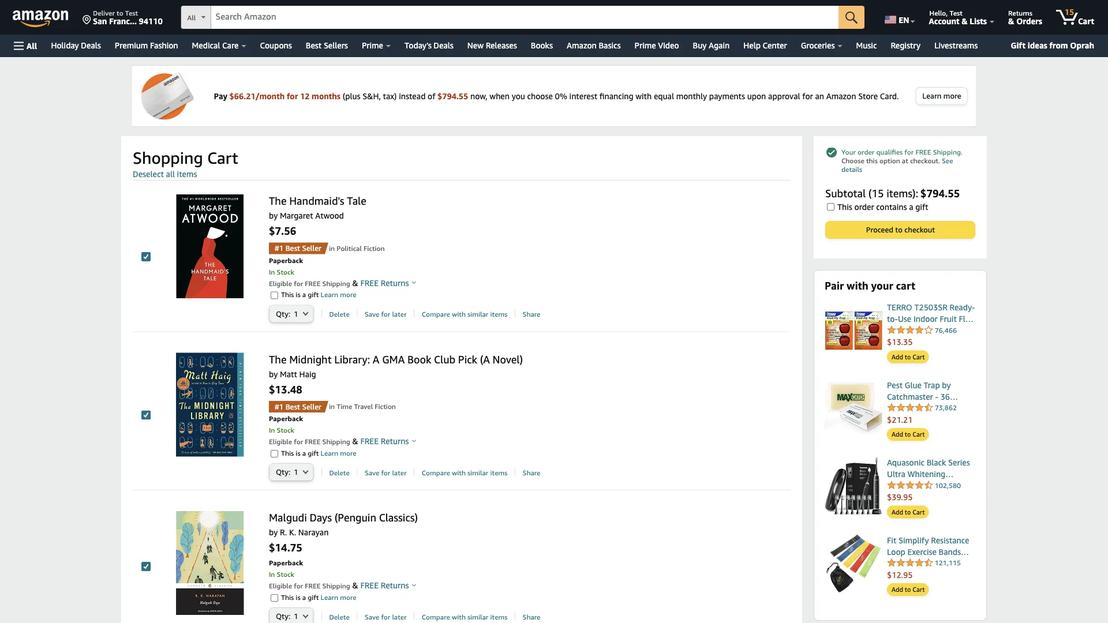 Task type: locate. For each thing, give the bounding box(es) containing it.
a for the 'learn more' link related to $13.48
[[302, 449, 306, 457]]

1 vertical spatial #1
[[275, 402, 284, 411]]

add to cart submit down $13.35
[[888, 351, 928, 363]]

add to cart submit down $21.21
[[888, 429, 928, 440]]

cart down $13.35 link
[[913, 353, 925, 361]]

2 share from the top
[[523, 469, 541, 477]]

in inside #1 best seller in time travel fiction paperback in stock
[[269, 426, 275, 434]]

best sellers link
[[299, 38, 355, 54]]

1 vertical spatial eligible
[[269, 438, 292, 446]]

shipping for $13.48
[[322, 438, 350, 446]]

a
[[909, 202, 913, 212], [302, 291, 306, 299], [302, 449, 306, 457], [302, 593, 306, 602]]

add for $13.35
[[892, 353, 903, 361]]

prime right sellers
[[362, 41, 383, 50]]

0 vertical spatial shipping
[[322, 279, 350, 287]]

deals for holiday deals
[[81, 41, 101, 50]]

1 the from the top
[[269, 195, 287, 207]]

2 add to cart from the top
[[892, 431, 925, 438]]

groceries
[[801, 41, 835, 50]]

checkbox image
[[141, 562, 151, 571]]

gma
[[382, 353, 405, 366]]

dropdown image
[[303, 311, 309, 316]]

seller inside #1 best seller in time travel fiction paperback in stock
[[302, 402, 321, 411]]

1 for $13.48
[[294, 468, 298, 477]]

$794.55 left now,
[[438, 91, 468, 101]]

add to cart for $39.95
[[892, 508, 925, 516]]

popover image
[[412, 281, 416, 284], [412, 439, 416, 442], [412, 584, 416, 587]]

to down $13.35
[[905, 353, 911, 361]]

dropdown image for $14.75
[[303, 614, 309, 619]]

tax)
[[383, 91, 397, 101]]

None checkbox
[[271, 292, 278, 299], [271, 450, 278, 458], [271, 292, 278, 299], [271, 450, 278, 458]]

cart for $12.95
[[913, 586, 925, 594]]

details
[[842, 165, 862, 173]]

Save for later Malgudi Days (Penguin Classics) submit
[[365, 613, 407, 622]]

1 dropdown image from the top
[[303, 470, 309, 474]]

add down $39.95
[[892, 508, 903, 516]]

stock inside #1 best seller in political fiction paperback in stock
[[277, 268, 294, 276]]

2 vertical spatial share
[[523, 613, 541, 621]]

terro t2503sr ready-to-use indoor fruit fly killer and trap with built in window - 4 traps + 180 day lure supply image
[[825, 302, 883, 360]]

2 checkbox image from the top
[[141, 411, 151, 420]]

$21.21 link
[[887, 414, 976, 426]]

0 vertical spatial dropdown image
[[303, 470, 309, 474]]

learn more link
[[319, 291, 356, 299], [319, 449, 356, 457], [319, 593, 356, 602]]

a
[[373, 353, 379, 366]]

0 vertical spatial free returns
[[358, 278, 409, 288]]

1 paperback from the top
[[269, 256, 303, 264]]

monthly
[[676, 91, 707, 101]]

fit simplify resistance loop exercise bands with instruction guide and carry bag, set of 5
[[887, 536, 971, 580]]

this is a gift learn more for $13.48
[[281, 449, 356, 457]]

learn
[[923, 91, 942, 100], [321, 291, 338, 299], [321, 449, 338, 457], [321, 593, 338, 602]]

1 #1 from the top
[[275, 244, 284, 253]]

1 for $14.75
[[294, 612, 298, 621]]

checkbox image
[[141, 252, 151, 262], [141, 411, 151, 420]]

1 checkbox image from the top
[[141, 252, 151, 262]]

0 vertical spatial is
[[296, 291, 300, 299]]

pair with your cart
[[825, 279, 915, 292]]

paperback inside #1 best seller in political fiction paperback in stock
[[269, 256, 303, 264]]

prime inside prime link
[[362, 41, 383, 50]]

prime video link
[[628, 38, 686, 54]]

seller for $13.48
[[302, 402, 321, 411]]

learn up "delete the midnight library: a gma book club pick (a novel)" submit
[[321, 449, 338, 457]]

premium fashion link
[[108, 38, 185, 54]]

learn up delete the handmaid&#39;s tale submit
[[321, 291, 338, 299]]

$39.95 link
[[887, 492, 976, 503]]

by left matt
[[269, 369, 278, 379]]

0 horizontal spatial all
[[27, 41, 37, 51]]

cart down carry
[[913, 586, 925, 594]]

learn for the 'learn more' link related to $13.48
[[321, 449, 338, 457]]

free inside your order qualifies for free shipping. choose this option at checkout.
[[916, 148, 931, 156]]

months
[[312, 91, 341, 101]]

2 eligible for free shipping from the top
[[269, 438, 350, 446]]

all inside search field
[[187, 14, 196, 22]]

add to cart submit for $39.95
[[888, 506, 928, 518]]

#1
[[275, 244, 284, 253], [275, 402, 284, 411]]

2 vertical spatial free returns
[[358, 581, 409, 591]]

2 this is a gift learn more from the top
[[281, 449, 356, 457]]

qty: 1 up malgudi at the bottom
[[276, 468, 298, 477]]

stock inside #1 best seller in time travel fiction paperback in stock
[[277, 426, 294, 434]]

livestreams
[[935, 41, 978, 50]]

2 by from the top
[[269, 369, 278, 379]]

1 vertical spatial is
[[296, 449, 300, 457]]

free returns button up save for later the handmaid&#39;s tale "submit"
[[358, 277, 416, 289]]

| image right compare with similar items malgudi days (penguin classics) submit
[[515, 612, 515, 620]]

add down $13.35
[[892, 353, 903, 361]]

the
[[269, 195, 287, 207], [269, 353, 287, 366]]

help
[[744, 41, 761, 50]]

4 add to cart from the top
[[892, 586, 925, 594]]

2 vertical spatial with
[[887, 559, 903, 568]]

1 add from the top
[[892, 353, 903, 361]]

2 shipping from the top
[[322, 438, 350, 446]]

amazon basics link
[[560, 38, 628, 54]]

2 seller from the top
[[302, 402, 321, 411]]

0 vertical spatial share link
[[523, 310, 541, 319]]

1 popover image from the top
[[412, 281, 416, 284]]

add to cart down carry
[[892, 586, 925, 594]]

classics)
[[379, 512, 418, 524]]

qty: 1 for $13.48
[[276, 468, 298, 477]]

#1 inside #1 best seller in political fiction paperback in stock
[[275, 244, 284, 253]]

3 eligible from the top
[[269, 582, 292, 590]]

2 paperback from the top
[[269, 415, 303, 423]]

0 horizontal spatial of
[[428, 91, 435, 101]]

1 vertical spatial all
[[27, 41, 37, 51]]

prime left video
[[635, 41, 656, 50]]

with inside the fit simplify resistance loop exercise bands with instruction guide and carry bag, set of 5
[[887, 559, 903, 568]]

cart for $21.21
[[913, 431, 925, 438]]

1 vertical spatial free returns
[[358, 437, 409, 446]]

1 vertical spatial best
[[286, 244, 300, 253]]

1 shipping from the top
[[322, 279, 350, 287]]

eligible
[[269, 279, 292, 287], [269, 438, 292, 446], [269, 582, 292, 590]]

test left 94110‌
[[125, 9, 138, 17]]

prime inside prime video link
[[635, 41, 656, 50]]

dropdown image for $13.48
[[303, 470, 309, 474]]

121,115 link
[[887, 558, 961, 569]]

the handmaid's tale, opens in a new tab image
[[158, 195, 262, 298]]

2 vertical spatial free returns button
[[358, 580, 416, 592]]

1 horizontal spatial of
[[957, 570, 965, 580]]

2 free returns from the top
[[358, 437, 409, 446]]

| image right save for later the midnight library: a gma book club pick (a novel) submit
[[414, 468, 415, 476]]

paperback down the $14.75
[[269, 559, 303, 567]]

1 horizontal spatial all
[[187, 14, 196, 22]]

eligible for $7.56
[[269, 279, 292, 287]]

3 this is a gift learn more from the top
[[281, 593, 356, 602]]

3 add to cart submit from the top
[[888, 506, 928, 518]]

2 prime from the left
[[635, 41, 656, 50]]

shipping down #1 best seller in time travel fiction paperback in stock
[[322, 438, 350, 446]]

0 vertical spatial seller
[[302, 244, 321, 253]]

cart right shopping
[[207, 148, 238, 168]]

stock inside malgudi days (penguin classics) by r. k. narayan $14.75 paperback in stock
[[277, 571, 294, 579]]

1 vertical spatial learn more link
[[319, 449, 356, 457]]

add to cart down $21.21
[[892, 431, 925, 438]]

free returns button up save for later malgudi days (penguin classics) submit
[[358, 580, 416, 592]]

2 deals from the left
[[434, 41, 454, 50]]

share link for atwood
[[523, 310, 541, 319]]

loop
[[887, 547, 906, 557]]

3 1 from the top
[[294, 612, 298, 621]]

3 by from the top
[[269, 528, 278, 537]]

1 free returns from the top
[[358, 278, 409, 288]]

3 paperback from the top
[[269, 559, 303, 567]]

the midnight library: a gma book club pick (a novel) by matt haig $13.48
[[269, 353, 523, 396]]

0 vertical spatial this is a gift learn more
[[281, 291, 356, 299]]

eligible for free shipping for $7.56
[[269, 279, 350, 287]]

add to cart down $39.95
[[892, 508, 925, 516]]

$13.48
[[269, 383, 302, 396]]

& down #1 best seller in time travel fiction paperback in stock
[[352, 437, 358, 446]]

0 vertical spatial order
[[858, 148, 875, 156]]

0 vertical spatial free returns button
[[358, 277, 416, 289]]

$12.95
[[887, 570, 913, 580]]

3 eligible for free shipping from the top
[[269, 582, 350, 590]]

$39.95
[[887, 493, 913, 502]]

0 horizontal spatial test
[[125, 9, 138, 17]]

deselect
[[133, 169, 164, 179]]

in inside #1 best seller in political fiction paperback in stock
[[329, 244, 335, 252]]

| image right delete the handmaid&#39;s tale submit
[[357, 309, 357, 317]]

2 #1 from the top
[[275, 402, 284, 411]]

#1 down $13.48
[[275, 402, 284, 411]]

2 vertical spatial this is a gift learn more
[[281, 593, 356, 602]]

popover image for atwood
[[412, 281, 416, 284]]

to for $39.95
[[905, 508, 911, 516]]

0 vertical spatial by
[[269, 211, 278, 220]]

1 vertical spatial paperback
[[269, 415, 303, 423]]

None checkbox
[[271, 595, 278, 602]]

add to cart submit down carry
[[888, 584, 928, 596]]

2 popover image from the top
[[412, 439, 416, 442]]

1 vertical spatial by
[[269, 369, 278, 379]]

1 deals from the left
[[81, 41, 101, 50]]

2 the from the top
[[269, 353, 287, 366]]

1 qty: 1 from the top
[[276, 309, 298, 318]]

1 vertical spatial order
[[855, 202, 874, 212]]

2 free returns button from the top
[[358, 436, 416, 447]]

2 is from the top
[[296, 449, 300, 457]]

you
[[512, 91, 525, 101]]

to down $21.21
[[905, 431, 911, 438]]

is down #1 best seller in time travel fiction paperback in stock
[[296, 449, 300, 457]]

102,580 link
[[887, 480, 961, 491]]

by up $7.56
[[269, 211, 278, 220]]

a down items): at the right
[[909, 202, 913, 212]]

groceries link
[[794, 38, 849, 54]]

1 vertical spatial in
[[329, 402, 335, 411]]

tale
[[347, 195, 366, 207]]

best down $7.56
[[286, 244, 300, 253]]

a up dropdown icon
[[302, 291, 306, 299]]

this for $7.56 the 'learn more' link
[[281, 291, 294, 299]]

1 vertical spatial this is a gift learn more
[[281, 449, 356, 457]]

seller for $7.56
[[302, 244, 321, 253]]

& inside returns & orders
[[1008, 16, 1014, 26]]

of left 5
[[957, 570, 965, 580]]

account & lists
[[929, 16, 987, 26]]

0 vertical spatial best
[[306, 41, 322, 50]]

political
[[337, 244, 362, 252]]

1 vertical spatial with
[[847, 279, 869, 292]]

3 in from the top
[[269, 571, 275, 579]]

2 add to cart submit from the top
[[888, 429, 928, 440]]

free returns button
[[358, 277, 416, 289], [358, 436, 416, 447], [358, 580, 416, 592]]

deals right holiday on the left
[[81, 41, 101, 50]]

1 prime from the left
[[362, 41, 383, 50]]

music
[[856, 41, 877, 50]]

1 learn more link from the top
[[319, 291, 356, 299]]

#1 inside #1 best seller in time travel fiction paperback in stock
[[275, 402, 284, 411]]

learn for $7.56 the 'learn more' link
[[321, 291, 338, 299]]

add for $39.95
[[892, 508, 903, 516]]

0 vertical spatial the
[[269, 195, 287, 207]]

to down carry
[[905, 586, 911, 594]]

Search Amazon text field
[[211, 6, 839, 28]]

order inside your order qualifies for free shipping. choose this option at checkout.
[[858, 148, 875, 156]]

paperback inside #1 best seller in time travel fiction paperback in stock
[[269, 415, 303, 423]]

paperback down $13.48
[[269, 415, 303, 423]]

1 share from the top
[[523, 310, 541, 318]]

1 seller from the top
[[302, 244, 321, 253]]

1 vertical spatial of
[[957, 570, 965, 580]]

(a
[[480, 353, 490, 366]]

amazon inside navigation navigation
[[567, 41, 597, 50]]

this down #1 best seller in time travel fiction paperback in stock
[[281, 449, 294, 457]]

for down #1 best seller in time travel fiction paperback in stock
[[294, 438, 303, 446]]

0 vertical spatial #1
[[275, 244, 284, 253]]

returns for the free returns button associated with book
[[381, 437, 409, 446]]

#1 for $13.48
[[275, 402, 284, 411]]

more for 1st the 'learn more' link from the bottom of the the shopping cart main content
[[340, 593, 356, 602]]

qty: 1
[[276, 309, 298, 318], [276, 468, 298, 477], [276, 612, 298, 621]]

2 1 from the top
[[294, 468, 298, 477]]

more for the 'learn more' link related to $13.48
[[340, 449, 356, 457]]

by
[[269, 211, 278, 220], [269, 369, 278, 379], [269, 528, 278, 537]]

none submit inside all search field
[[839, 6, 865, 29]]

this down subtotal
[[838, 202, 852, 212]]

1 share link from the top
[[523, 310, 541, 319]]

1 horizontal spatial with
[[847, 279, 869, 292]]

& for first the free returns button from the bottom of the the shopping cart main content
[[352, 581, 358, 591]]

1 vertical spatial the
[[269, 353, 287, 366]]

2 vertical spatial qty: 1
[[276, 612, 298, 621]]

2 vertical spatial is
[[296, 593, 300, 602]]

alert image
[[827, 147, 837, 158]]

2 add from the top
[[892, 431, 903, 438]]

with left equal
[[636, 91, 652, 101]]

1 eligible from the top
[[269, 279, 292, 287]]

prime
[[362, 41, 383, 50], [635, 41, 656, 50]]

eligible down $13.48
[[269, 438, 292, 446]]

pay
[[214, 91, 227, 101]]

1 horizontal spatial amazon
[[826, 91, 856, 101]]

novel)
[[493, 353, 523, 366]]

qty: 1 left delete malgudi days (penguin classics) submit
[[276, 612, 298, 621]]

2 horizontal spatial with
[[887, 559, 903, 568]]

add for $21.21
[[892, 431, 903, 438]]

Add to Cart submit
[[888, 351, 928, 363], [888, 429, 928, 440], [888, 506, 928, 518], [888, 584, 928, 596]]

days
[[310, 512, 332, 524]]

& left orders on the right
[[1008, 16, 1014, 26]]

en link
[[878, 3, 920, 32]]

learn inside button
[[923, 91, 942, 100]]

| image right dropdown icon
[[321, 309, 322, 317]]

subtotal (15 items): $794.55
[[825, 187, 960, 199]]

paperback down $7.56
[[269, 256, 303, 264]]

1 by from the top
[[269, 211, 278, 220]]

1
[[294, 309, 298, 318], [294, 468, 298, 477], [294, 612, 298, 621]]

4 add to cart submit from the top
[[888, 584, 928, 596]]

2 in from the top
[[329, 402, 335, 411]]

0 vertical spatial checkbox image
[[141, 252, 151, 262]]

| image right save for later malgudi days (penguin classics) submit
[[414, 612, 415, 620]]

1 vertical spatial dropdown image
[[303, 614, 309, 619]]

free up the 'checkout.'
[[916, 148, 931, 156]]

free returns for book
[[358, 437, 409, 446]]

2 share link from the top
[[523, 468, 541, 477]]

eligible down the $14.75
[[269, 582, 292, 590]]

the up matt
[[269, 353, 287, 366]]

1 free returns button from the top
[[358, 277, 416, 289]]

seller inside #1 best seller in political fiction paperback in stock
[[302, 244, 321, 253]]

2 vertical spatial by
[[269, 528, 278, 537]]

free returns up save for later the handmaid&#39;s tale "submit"
[[358, 278, 409, 288]]

shipping down #1 best seller in political fiction paperback in stock
[[322, 279, 350, 287]]

| image right compare with similar items the midnight library: a gma book club pick (a novel) submit
[[515, 468, 515, 476]]

today's deals
[[405, 41, 454, 50]]

0 vertical spatial share
[[523, 310, 541, 318]]

1 stock from the top
[[277, 268, 294, 276]]

add to cart down $13.35
[[892, 353, 925, 361]]

the for the midnight library: a gma book club pick (a novel)
[[269, 353, 287, 366]]

this down the $14.75
[[281, 593, 294, 602]]

returns up save for later the handmaid&#39;s tale "submit"
[[381, 278, 409, 288]]

1 left dropdown icon
[[294, 309, 298, 318]]

1 test from the left
[[125, 9, 138, 17]]

bag,
[[925, 570, 941, 580]]

& down malgudi days (penguin classics) by r. k. narayan $14.75 paperback in stock
[[352, 581, 358, 591]]

cart down $21.21 link
[[913, 431, 925, 438]]

| image
[[357, 309, 357, 317], [414, 309, 415, 317], [357, 612, 357, 620]]

order down '(15'
[[855, 202, 874, 212]]

94110‌
[[139, 16, 163, 26]]

This order contains a gift checkbox
[[827, 203, 835, 211]]

learn more link up delete malgudi days (penguin classics) submit
[[319, 593, 356, 602]]

add down $21.21
[[892, 431, 903, 438]]

medical care link
[[185, 38, 253, 54]]

2 vertical spatial best
[[286, 402, 300, 411]]

free down #1 best seller in political fiction paperback in stock
[[305, 279, 321, 287]]

see details
[[842, 157, 953, 173]]

0 vertical spatial all
[[187, 14, 196, 22]]

in left political
[[329, 244, 335, 252]]

this
[[838, 202, 852, 212], [281, 291, 294, 299], [281, 449, 294, 457], [281, 593, 294, 602]]

1 is from the top
[[296, 291, 300, 299]]

3 qty: 1 from the top
[[276, 612, 298, 621]]

fiction
[[364, 244, 385, 252], [375, 402, 396, 411]]

2 vertical spatial shipping
[[322, 582, 350, 590]]

free returns up save for later the midnight library: a gma book club pick (a novel) submit
[[358, 437, 409, 446]]

this is a gift learn more up "delete the midnight library: a gma book club pick (a novel)" submit
[[281, 449, 356, 457]]

0 vertical spatial in
[[329, 244, 335, 252]]

0 vertical spatial with
[[636, 91, 652, 101]]

all inside 'button'
[[27, 41, 37, 51]]

0 horizontal spatial amazon
[[567, 41, 597, 50]]

navigation navigation
[[0, 0, 1108, 57]]

to for $13.35
[[905, 353, 911, 361]]

best inside #1 best seller in time travel fiction paperback in stock
[[286, 402, 300, 411]]

1 vertical spatial share
[[523, 469, 541, 477]]

0 vertical spatial amazon
[[567, 41, 597, 50]]

shipping for $7.56
[[322, 279, 350, 287]]

add for $12.95
[[892, 586, 903, 594]]

2 stock from the top
[[277, 426, 294, 434]]

1 in from the top
[[269, 268, 275, 276]]

amazon store card image
[[140, 72, 194, 121]]

2 vertical spatial 1
[[294, 612, 298, 621]]

1 eligible for free shipping from the top
[[269, 279, 350, 287]]

3 stock from the top
[[277, 571, 294, 579]]

gift
[[916, 202, 929, 212], [308, 291, 319, 299], [308, 449, 319, 457], [308, 593, 319, 602]]

1 vertical spatial $794.55
[[921, 187, 960, 199]]

| image for the handmaid's tale
[[357, 309, 357, 317]]

0 vertical spatial $794.55
[[438, 91, 468, 101]]

share
[[523, 310, 541, 318], [523, 469, 541, 477], [523, 613, 541, 621]]

1 left "delete the midnight library: a gma book club pick (a novel)" submit
[[294, 468, 298, 477]]

eligible down #1 best seller in political fiction paperback in stock
[[269, 279, 292, 287]]

amazon image
[[13, 10, 69, 28]]

add
[[892, 353, 903, 361], [892, 431, 903, 438], [892, 508, 903, 516], [892, 586, 903, 594]]

the handmaid's tale by margaret atwood $7.56
[[269, 195, 366, 237]]

1 left delete malgudi days (penguin classics) submit
[[294, 612, 298, 621]]

upon
[[747, 91, 766, 101]]

1 horizontal spatial test
[[950, 9, 963, 17]]

1 vertical spatial eligible for free shipping
[[269, 438, 350, 446]]

a down the $14.75
[[302, 593, 306, 602]]

best inside navigation navigation
[[306, 41, 322, 50]]

in inside #1 best seller in time travel fiction paperback in stock
[[329, 402, 335, 411]]

best left sellers
[[306, 41, 322, 50]]

& left lists
[[962, 16, 968, 26]]

2 vertical spatial popover image
[[412, 584, 416, 587]]

1 vertical spatial stock
[[277, 426, 294, 434]]

new
[[467, 41, 484, 50]]

2 vertical spatial in
[[269, 571, 275, 579]]

2 test from the left
[[950, 9, 963, 17]]

0 vertical spatial stock
[[277, 268, 294, 276]]

the inside the midnight library: a gma book club pick (a novel) by matt haig $13.48
[[269, 353, 287, 366]]

None submit
[[839, 6, 865, 29]]

contains
[[876, 202, 907, 212]]

1 1 from the top
[[294, 309, 298, 318]]

2 in from the top
[[269, 426, 275, 434]]

2 qty: 1 from the top
[[276, 468, 298, 477]]

0 vertical spatial fiction
[[364, 244, 385, 252]]

paperback inside malgudi days (penguin classics) by r. k. narayan $14.75 paperback in stock
[[269, 559, 303, 567]]

2 vertical spatial eligible for free shipping
[[269, 582, 350, 590]]

learn more link for $13.48
[[319, 449, 356, 457]]

the inside the handmaid's tale by margaret atwood $7.56
[[269, 195, 287, 207]]

| image
[[321, 309, 322, 317], [515, 309, 515, 317], [321, 468, 322, 476], [357, 468, 357, 476], [414, 468, 415, 476], [515, 468, 515, 476], [321, 612, 322, 620], [414, 612, 415, 620], [515, 612, 515, 620]]

share for book
[[523, 469, 541, 477]]

cart inside the shopping cart deselect all items
[[207, 148, 238, 168]]

books
[[531, 41, 553, 50]]

2 vertical spatial paperback
[[269, 559, 303, 567]]

san
[[93, 16, 107, 26]]

in for $7.56
[[329, 244, 335, 252]]

in
[[269, 268, 275, 276], [269, 426, 275, 434], [269, 571, 275, 579]]

dropdown image left "delete the midnight library: a gma book club pick (a novel)" submit
[[303, 470, 309, 474]]

returns for first the free returns button from the bottom of the the shopping cart main content
[[381, 581, 409, 591]]

1 horizontal spatial prime
[[635, 41, 656, 50]]

1 vertical spatial qty: 1
[[276, 468, 298, 477]]

dropdown image
[[303, 470, 309, 474], [303, 614, 309, 619]]

free returns button up save for later the midnight library: a gma book club pick (a novel) submit
[[358, 436, 416, 447]]

& down political
[[352, 278, 358, 288]]

1 add to cart from the top
[[892, 353, 925, 361]]

store
[[858, 91, 878, 101]]

2 vertical spatial stock
[[277, 571, 294, 579]]

3 popover image from the top
[[412, 584, 416, 587]]

3 learn more link from the top
[[319, 593, 356, 602]]

1 in from the top
[[329, 244, 335, 252]]

Compare with similar items The Midnight Library: A GMA Book Club Pick (A Novel) submit
[[422, 468, 508, 477]]

free down #1 best seller in time travel fiction paperback in stock
[[305, 438, 321, 446]]

1 horizontal spatial deals
[[434, 41, 454, 50]]

shipping.
[[933, 148, 963, 156]]

this for 1st the 'learn more' link from the bottom of the the shopping cart main content
[[281, 593, 294, 602]]

free returns up save for later malgudi days (penguin classics) submit
[[358, 581, 409, 591]]

fiction inside #1 best seller in political fiction paperback in stock
[[364, 244, 385, 252]]

1 vertical spatial free returns button
[[358, 436, 416, 447]]

0 vertical spatial popover image
[[412, 281, 416, 284]]

aquasonic black series ultra whitening toothbrush – ada accepted power toothbrush - 8 brush heads & travel case – 40,000 vpm image
[[825, 457, 883, 515]]

2 vertical spatial eligible
[[269, 582, 292, 590]]

share for atwood
[[523, 310, 541, 318]]

more up delete malgudi days (penguin classics) submit
[[340, 593, 356, 602]]

center
[[763, 41, 787, 50]]

learn for 1st the 'learn more' link from the bottom of the the shopping cart main content
[[321, 593, 338, 602]]

1 vertical spatial seller
[[302, 402, 321, 411]]

2 eligible from the top
[[269, 438, 292, 446]]

oprah
[[1070, 40, 1094, 50]]

order for your
[[858, 148, 875, 156]]

choose
[[842, 157, 865, 165]]

3 free returns button from the top
[[358, 580, 416, 592]]

0 horizontal spatial with
[[636, 91, 652, 101]]

returns inside returns & orders
[[1008, 9, 1033, 17]]

0 vertical spatial eligible for free shipping
[[269, 279, 350, 287]]

deals for today's deals
[[434, 41, 454, 50]]

cart for $13.35
[[913, 353, 925, 361]]

1 vertical spatial amazon
[[826, 91, 856, 101]]

1 vertical spatial share link
[[523, 468, 541, 477]]

Delete Malgudi Days (Penguin Classics) submit
[[329, 613, 350, 622]]

best inside #1 best seller in political fiction paperback in stock
[[286, 244, 300, 253]]

more up delete the handmaid&#39;s tale submit
[[340, 291, 356, 299]]

1 add to cart submit from the top
[[888, 351, 928, 363]]

2 vertical spatial learn more link
[[319, 593, 356, 602]]

this
[[866, 157, 878, 165]]

is down #1 best seller in political fiction paperback in stock
[[296, 291, 300, 299]]

is for $7.56
[[296, 291, 300, 299]]

0 vertical spatial learn more link
[[319, 291, 356, 299]]

0 vertical spatial eligible
[[269, 279, 292, 287]]

4 add from the top
[[892, 586, 903, 594]]

0 vertical spatial in
[[269, 268, 275, 276]]

stock down $7.56
[[277, 268, 294, 276]]

financing
[[600, 91, 634, 101]]

3 add to cart from the top
[[892, 508, 925, 516]]

0 horizontal spatial prime
[[362, 41, 383, 50]]

2 dropdown image from the top
[[303, 614, 309, 619]]

1 vertical spatial 1
[[294, 468, 298, 477]]

eligible for free shipping down #1 best seller in political fiction paperback in stock
[[269, 279, 350, 287]]

0 vertical spatial paperback
[[269, 256, 303, 264]]

shipping
[[322, 279, 350, 287], [322, 438, 350, 446], [322, 582, 350, 590]]

1 vertical spatial in
[[269, 426, 275, 434]]

order
[[858, 148, 875, 156], [855, 202, 874, 212]]

equal
[[654, 91, 674, 101]]

is down the $14.75
[[296, 593, 300, 602]]

for inside your order qualifies for free shipping. choose this option at checkout.
[[905, 148, 914, 156]]

2 learn more link from the top
[[319, 449, 356, 457]]

0 horizontal spatial deals
[[81, 41, 101, 50]]

&
[[962, 16, 968, 26], [1008, 16, 1014, 26], [352, 278, 358, 288], [352, 437, 358, 446], [352, 581, 358, 591]]

1 vertical spatial fiction
[[375, 402, 396, 411]]

2 vertical spatial share link
[[523, 613, 541, 622]]

$794.55 down "see"
[[921, 187, 960, 199]]

1 vertical spatial checkbox image
[[141, 411, 151, 420]]

pay $66.21/month for 12 months (plus s&h, tax) instead of $794.55 now, when you choose 0% interest financing with equal monthly payments upon approval for an amazon store card.
[[214, 91, 899, 101]]

none checkbox inside the shopping cart main content
[[271, 595, 278, 602]]

73,862
[[935, 404, 957, 412]]

amazon left basics
[[567, 41, 597, 50]]

approval
[[768, 91, 800, 101]]

by inside the handmaid's tale by margaret atwood $7.56
[[269, 211, 278, 220]]

3 add from the top
[[892, 508, 903, 516]]

1 this is a gift learn more from the top
[[281, 291, 356, 299]]

prime link
[[355, 38, 398, 54]]

qty: 1 left dropdown icon
[[276, 309, 298, 318]]

stock down $13.48
[[277, 426, 294, 434]]

0 vertical spatial 1
[[294, 309, 298, 318]]

0 vertical spatial qty: 1
[[276, 309, 298, 318]]

learn more link up delete the handmaid&#39;s tale submit
[[319, 291, 356, 299]]

$21.21
[[887, 415, 913, 424]]

1 vertical spatial shipping
[[322, 438, 350, 446]]

more up "delete the midnight library: a gma book club pick (a novel)" submit
[[340, 449, 356, 457]]

franc...
[[109, 16, 137, 26]]

1 vertical spatial popover image
[[412, 439, 416, 442]]

Compare with similar items Malgudi Days (Penguin Classics) submit
[[422, 613, 508, 622]]

in left time
[[329, 402, 335, 411]]



Task type: vqa. For each thing, say whether or not it's contained in the screenshot.
$35.00 to the left
no



Task type: describe. For each thing, give the bounding box(es) containing it.
free returns button for atwood
[[358, 277, 416, 289]]

checkbox image for $13.48
[[141, 411, 151, 420]]

$14.75
[[269, 542, 302, 554]]

learn more button
[[916, 88, 967, 104]]

coupons link
[[253, 38, 299, 54]]

121,115
[[935, 559, 961, 567]]

medical care
[[192, 41, 239, 50]]

qty: 1 for $14.75
[[276, 612, 298, 621]]

76,466
[[935, 326, 957, 334]]

test inside 'deliver to test san franc... 94110‌'
[[125, 9, 138, 17]]

pick
[[458, 353, 477, 366]]

$7.56
[[269, 225, 296, 237]]

add to cart for $13.35
[[892, 353, 925, 361]]

checkbox image for $7.56
[[141, 252, 151, 262]]

& for the free returns button associated with book
[[352, 437, 358, 446]]

club
[[434, 353, 455, 366]]

your order qualifies for free shipping. choose this option at checkout.
[[842, 148, 963, 165]]

by inside malgudi days (penguin classics) by r. k. narayan $14.75 paperback in stock
[[269, 528, 278, 537]]

for up dropdown icon
[[294, 279, 303, 287]]

malgudi days (penguin classics) by r. k. narayan $14.75 paperback in stock
[[269, 512, 418, 579]]

3 free returns from the top
[[358, 581, 409, 591]]

amazon inside the shopping cart main content
[[826, 91, 856, 101]]

cart inside navigation navigation
[[1078, 16, 1094, 26]]

in inside #1 best seller in political fiction paperback in stock
[[269, 268, 275, 276]]

buy again link
[[686, 38, 737, 54]]

learn more link for $7.56
[[319, 291, 356, 299]]

checkout
[[905, 225, 935, 234]]

share link for book
[[523, 468, 541, 477]]

margaret
[[280, 211, 313, 220]]

add to cart submit for $21.21
[[888, 429, 928, 440]]

| image right "delete the midnight library: a gma book club pick (a novel)" submit
[[357, 468, 357, 476]]

(penguin
[[335, 512, 376, 524]]

Delete The Handmaid&#39;s Tale submit
[[329, 310, 350, 319]]

0 horizontal spatial $794.55
[[438, 91, 468, 101]]

to for $21.21
[[905, 431, 911, 438]]

time
[[337, 402, 352, 411]]

the handmaid's tale link
[[269, 195, 541, 208]]

see
[[942, 157, 953, 165]]

returns for the free returns button associated with atwood
[[381, 278, 409, 288]]

set
[[943, 570, 955, 580]]

pest glue trap by catchmaster - 36 boards pre-baited, ready to use indoors. rodent mouse rat insect sticky adhesive simple ea image
[[825, 379, 883, 437]]

when
[[490, 91, 510, 101]]

best sellers
[[306, 41, 348, 50]]

gift ideas from oprah
[[1011, 40, 1094, 50]]

Save for later The Midnight Library: A GMA Book Club Pick (A Novel) submit
[[365, 468, 407, 477]]

gift ideas from oprah link
[[1006, 38, 1099, 53]]

& for the free returns button associated with atwood
[[352, 278, 358, 288]]

an
[[815, 91, 824, 101]]

to inside 'deliver to test san franc... 94110‌'
[[117, 9, 123, 17]]

the midnight library: a gma book club pick (a novel), opens in a new tab image
[[158, 353, 262, 457]]

popover image for book
[[412, 439, 416, 442]]

the for the handmaid's tale
[[269, 195, 287, 207]]

deselect all items link
[[133, 169, 197, 179]]

r.
[[280, 528, 287, 537]]

qualifies
[[876, 148, 903, 156]]

free up save for later the handmaid&#39;s tale "submit"
[[360, 278, 379, 288]]

is for $13.48
[[296, 449, 300, 457]]

Save for later The Handmaid&#39;s Tale submit
[[365, 310, 407, 319]]

to for $12.95
[[905, 586, 911, 594]]

| image up novel)
[[515, 309, 515, 317]]

prime for prime video
[[635, 41, 656, 50]]

narayan
[[298, 528, 329, 537]]

| image left "delete the midnight library: a gma book club pick (a novel)" submit
[[321, 468, 322, 476]]

card.
[[880, 91, 899, 101]]

account
[[929, 16, 960, 26]]

for left 12
[[287, 91, 298, 101]]

eligible for $13.48
[[269, 438, 292, 446]]

in for $13.48
[[329, 402, 335, 411]]

more for $7.56 the 'learn more' link
[[340, 291, 356, 299]]

$13.35 link
[[887, 337, 976, 348]]

free up save for later the midnight library: a gma book club pick (a novel) submit
[[360, 437, 379, 446]]

lists
[[970, 16, 987, 26]]

this is a gift learn more for $7.56
[[281, 291, 356, 299]]

all button
[[9, 35, 42, 57]]

1 horizontal spatial $794.55
[[921, 187, 960, 199]]

free returns for atwood
[[358, 278, 409, 288]]

ideas
[[1028, 40, 1047, 50]]

all
[[166, 169, 175, 179]]

books link
[[524, 38, 560, 54]]

fit simplify resistance loop exercise bands with instruction guide and carry bag, set of 5 image
[[825, 535, 883, 592]]

a for $7.56 the 'learn more' link
[[302, 291, 306, 299]]

premium
[[115, 41, 148, 50]]

carry
[[903, 570, 923, 580]]

for left an
[[802, 91, 813, 101]]

| image for malgudi days (penguin classics)
[[357, 612, 357, 620]]

of inside the fit simplify resistance loop exercise bands with instruction guide and carry bag, set of 5
[[957, 570, 965, 580]]

items):
[[887, 187, 918, 199]]

3 share from the top
[[523, 613, 541, 621]]

sellers
[[324, 41, 348, 50]]

12
[[300, 91, 310, 101]]

Compare with similar items The Handmaid&#39;s Tale submit
[[422, 310, 508, 319]]

0 vertical spatial of
[[428, 91, 435, 101]]

| image left delete malgudi days (penguin classics) submit
[[321, 612, 322, 620]]

for down the $14.75
[[294, 582, 303, 590]]

prime video
[[635, 41, 679, 50]]

more inside button
[[944, 91, 961, 100]]

add to cart submit for $13.35
[[888, 351, 928, 363]]

3 shipping from the top
[[322, 582, 350, 590]]

payments
[[709, 91, 745, 101]]

cart for $39.95
[[913, 508, 925, 516]]

atwood
[[315, 211, 344, 220]]

this for the 'learn more' link related to $13.48
[[281, 449, 294, 457]]

haig
[[299, 369, 316, 379]]

new releases
[[467, 41, 517, 50]]

to right proceed on the right
[[895, 225, 903, 234]]

and
[[887, 570, 901, 580]]

qty: 1 for $7.56
[[276, 309, 298, 318]]

free down malgudi days (penguin classics) by r. k. narayan $14.75 paperback in stock
[[305, 582, 321, 590]]

| image right save for later the handmaid&#39;s tale "submit"
[[414, 309, 415, 317]]

add to cart for $21.21
[[892, 431, 925, 438]]

fit
[[887, 536, 897, 545]]

free returns button for book
[[358, 436, 416, 447]]

gift
[[1011, 40, 1026, 50]]

fiction inside #1 best seller in time travel fiction paperback in stock
[[375, 402, 396, 411]]

bands
[[939, 547, 961, 557]]

a for 1st the 'learn more' link from the bottom of the the shopping cart main content
[[302, 593, 306, 602]]

15
[[1065, 7, 1074, 17]]

your
[[871, 279, 893, 292]]

All search field
[[181, 6, 865, 30]]

add to cart for $12.95
[[892, 586, 925, 594]]

travel
[[354, 402, 373, 411]]

hello, test
[[930, 9, 963, 17]]

by inside the midnight library: a gma book club pick (a novel) by matt haig $13.48
[[269, 369, 278, 379]]

Proceed to checkout submit
[[826, 222, 975, 238]]

Delete The Midnight Library: A GMA Book Club Pick (A Novel) submit
[[329, 468, 350, 477]]

#1 for $7.56
[[275, 244, 284, 253]]

holiday
[[51, 41, 79, 50]]

cart
[[896, 279, 915, 292]]

3 share link from the top
[[523, 613, 541, 622]]

care
[[222, 41, 239, 50]]

hello,
[[930, 9, 948, 17]]

order for this
[[855, 202, 874, 212]]

handmaid's
[[289, 195, 344, 207]]

proceed to checkout
[[866, 225, 935, 234]]

shopping cart main content
[[121, 65, 987, 623]]

resistance
[[931, 536, 969, 545]]

1 for $7.56
[[294, 309, 298, 318]]

checkout.
[[910, 157, 940, 165]]

coupons
[[260, 41, 292, 50]]

add to cart submit for $12.95
[[888, 584, 928, 596]]

matt
[[280, 369, 297, 379]]

(plus
[[343, 91, 360, 101]]

deliver
[[93, 9, 115, 17]]

free up save for later malgudi days (penguin classics) submit
[[360, 581, 379, 591]]

prime for prime
[[362, 41, 383, 50]]

library:
[[334, 353, 370, 366]]

malgudi days (penguin classics), opens in a new tab image
[[158, 511, 262, 615]]

s&h,
[[363, 91, 381, 101]]

eligible for free shipping for $13.48
[[269, 438, 350, 446]]

best for handmaid's
[[286, 244, 300, 253]]

the midnight library: a gma book club pick (a novel) link
[[269, 353, 541, 366]]

medical
[[192, 41, 220, 50]]

fashion
[[150, 41, 178, 50]]

instead
[[399, 91, 426, 101]]

best for midnight
[[286, 402, 300, 411]]

from
[[1050, 40, 1068, 50]]

choose
[[527, 91, 553, 101]]

book
[[407, 353, 431, 366]]

in inside malgudi days (penguin classics) by r. k. narayan $14.75 paperback in stock
[[269, 571, 275, 579]]

again
[[709, 41, 730, 50]]

3 is from the top
[[296, 593, 300, 602]]

holiday deals link
[[44, 38, 108, 54]]



